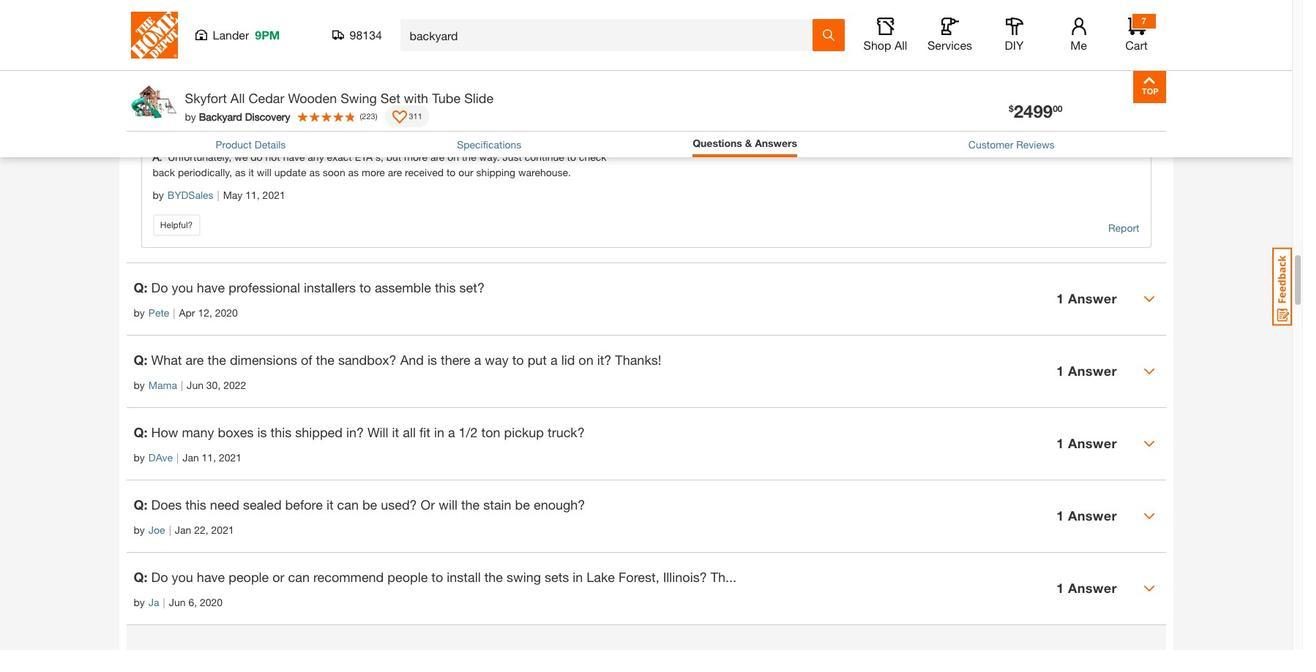 Task type: describe. For each thing, give the bounding box(es) containing it.
set?
[[460, 279, 485, 296]]

1 for enough?
[[1057, 508, 1064, 524]]

2021 for unfortunately, we do not have any exact eta's, but more are on the way. just continue to check back periodically, as it will update as soon as more are received to our shipping warehouse.
[[263, 189, 285, 201]]

answer for does this need sealed before it can be used? or will the stain be enough?
[[1068, 508, 1117, 524]]

What can we help you find today? search field
[[410, 20, 812, 51]]

details
[[255, 138, 286, 151]]

1 for a
[[1057, 363, 1064, 379]]

ja button
[[149, 595, 159, 610]]

services button
[[927, 18, 974, 53]]

1 for ton
[[1057, 436, 1064, 452]]

2 horizontal spatial are
[[430, 151, 445, 163]]

swing
[[341, 90, 377, 106]]

helpful? button
[[153, 214, 200, 236]]

1 vertical spatial more
[[362, 166, 385, 178]]

7
[[1142, 15, 1147, 26]]

2021 for does this need sealed before it can be used? or will the stain be enough?
[[211, 524, 234, 537]]

12,
[[198, 307, 212, 319]]

backyard
[[199, 110, 242, 123]]

q: for q: does this need sealed before it can be used? or will the stain be enough?
[[134, 497, 148, 513]]

by bydsales | may 11, 2021
[[153, 189, 285, 201]]

product
[[216, 138, 252, 151]]

warehouse.
[[518, 166, 571, 178]]

the left stain
[[461, 497, 480, 513]]

q: do you have people or can recommend people to install the swing sets in lake forest, illinois? th...
[[134, 569, 737, 586]]

jan for this
[[175, 524, 191, 537]]

how
[[151, 424, 178, 441]]

me
[[1071, 38, 1087, 52]]

fit
[[420, 424, 430, 441]]

on inside unfortunately, we do not have any exact eta's, but more are on the way. just continue to check back periodically, as it will update as soon as more are received to our shipping warehouse.
[[448, 151, 459, 163]]

the up 30,
[[208, 352, 226, 368]]

top button
[[1133, 70, 1166, 103]]

display image
[[392, 111, 407, 125]]

all
[[403, 424, 416, 441]]

1 answer for lake
[[1057, 581, 1117, 597]]

1 horizontal spatial it
[[327, 497, 334, 513]]

in?
[[346, 424, 364, 441]]

0 horizontal spatial will
[[189, 51, 208, 67]]

sandbox?
[[338, 352, 397, 368]]

by pete | apr 12, 2020
[[134, 307, 238, 319]]

customer reviews
[[969, 138, 1055, 151]]

when
[[151, 51, 185, 67]]

caret image for q: what are the dimensions of the sandbox? and is there a way to put a lid on it? thanks!
[[1143, 366, 1155, 378]]

check
[[579, 151, 607, 163]]

to left install
[[432, 569, 443, 586]]

223
[[362, 111, 375, 121]]

2020 for professional
[[215, 307, 238, 319]]

answer this question link
[[134, 115, 234, 128]]

will inside unfortunately, we do not have any exact eta's, but more are on the way. just continue to check back periodically, as it will update as soon as more are received to our shipping warehouse.
[[257, 166, 272, 178]]

set
[[381, 90, 400, 106]]

have for people
[[197, 569, 225, 586]]

specifications
[[457, 138, 522, 151]]

there
[[441, 352, 471, 368]]

2 horizontal spatial a
[[551, 352, 558, 368]]

to left the put
[[512, 352, 524, 368]]

shop all
[[864, 38, 908, 52]]

sheri
[[149, 78, 172, 91]]

way.
[[479, 151, 500, 163]]

install
[[447, 569, 481, 586]]

this left shipped
[[271, 424, 292, 441]]

| for what are the dimensions of the sandbox? and is there a way to put a lid on it? thanks!
[[181, 379, 183, 392]]

with
[[404, 90, 428, 106]]

slide
[[464, 90, 494, 106]]

)
[[375, 111, 377, 121]]

q: what are the dimensions of the sandbox? and is there a way to put a lid on it? thanks!
[[134, 352, 662, 368]]

installers
[[304, 279, 356, 296]]

98134 button
[[332, 28, 383, 42]]

1/2
[[459, 424, 478, 441]]

by sheri
[[134, 78, 172, 91]]

cedar
[[249, 90, 284, 106]]

2 vertical spatial will
[[439, 497, 458, 513]]

all for skyfort
[[231, 90, 245, 106]]

1 horizontal spatial be
[[362, 497, 377, 513]]

caret image for q: do you have professional installers to assemble this set?
[[1143, 293, 1155, 305]]

answer for do you have professional installers to assemble this set?
[[1068, 291, 1117, 307]]

tube
[[432, 90, 461, 106]]

6,
[[189, 597, 197, 609]]

2 vertical spatial in
[[573, 569, 583, 586]]

bydsales
[[168, 189, 213, 201]]

11, for a:
[[245, 189, 260, 201]]

caret image for truck?
[[1143, 438, 1155, 450]]

sets
[[545, 569, 569, 586]]

product image image
[[130, 78, 178, 125]]

feedback link image
[[1273, 248, 1292, 327]]

eta's,
[[355, 151, 384, 163]]

(
[[360, 111, 362, 121]]

not
[[265, 151, 280, 163]]

mama
[[149, 379, 177, 392]]

cart 7
[[1126, 15, 1148, 52]]

2 horizontal spatial it
[[392, 424, 399, 441]]

pickup
[[504, 424, 544, 441]]

2 caret image from the top
[[1143, 511, 1155, 523]]

need
[[210, 497, 239, 513]]

0 vertical spatial may
[[182, 78, 201, 91]]

you for do you have professional installers to assemble this set?
[[172, 279, 193, 296]]

answer for what are the dimensions of the sandbox? and is there a way to put a lid on it? thanks!
[[1068, 363, 1117, 379]]

a:
[[153, 151, 168, 163]]

way
[[485, 352, 509, 368]]

1 horizontal spatial a
[[474, 352, 481, 368]]

joe
[[149, 524, 165, 537]]

1 1 answer from the top
[[1057, 62, 1117, 78]]

stock
[[301, 51, 333, 67]]

used?
[[381, 497, 417, 513]]

9pm
[[255, 28, 280, 42]]

stain
[[483, 497, 512, 513]]

by joe | jan 22, 2021
[[134, 524, 234, 537]]

dave
[[149, 452, 173, 464]]

services
[[928, 38, 972, 52]]

swing
[[507, 569, 541, 586]]

illinois?
[[663, 569, 707, 586]]

0 vertical spatial in
[[287, 51, 297, 67]]

dave button
[[149, 450, 173, 465]]

unfortunately, we do not have any exact eta's, but more are on the way. just continue to check back periodically, as it will update as soon as more are received to our shipping warehouse.
[[153, 151, 607, 178]]

0 horizontal spatial a
[[448, 424, 455, 441]]

shop all button
[[862, 18, 909, 53]]

q: for q: what are the dimensions of the sandbox? and is there a way to put a lid on it? thanks!
[[134, 352, 148, 368]]

skyfort
[[185, 90, 227, 106]]

wooden
[[288, 90, 337, 106]]

or
[[273, 569, 285, 586]]

shipping
[[476, 166, 516, 178]]

questions
[[693, 137, 742, 149]]

1 1 from the top
[[1057, 62, 1064, 78]]

lander
[[213, 28, 249, 42]]

by for what are the dimensions of the sandbox? and is there a way to put a lid on it? thanks!
[[134, 379, 145, 392]]

continue
[[525, 151, 564, 163]]

2021 for how many boxes is this shipped in? will it all fit in a 1/2 ton pickup truck?
[[219, 452, 242, 464]]

by for do you have professional installers to assemble this set?
[[134, 307, 145, 319]]

q: how many boxes is this shipped in? will it all fit in a 1/2 ton pickup truck?
[[134, 424, 585, 441]]

2 people from the left
[[388, 569, 428, 586]]

what
[[151, 352, 182, 368]]

forest,
[[619, 569, 660, 586]]

by backyard discovery
[[185, 110, 290, 123]]

update
[[274, 166, 306, 178]]



Task type: vqa. For each thing, say whether or not it's contained in the screenshot.
be
yes



Task type: locate. For each thing, give the bounding box(es) containing it.
cart
[[1126, 38, 1148, 52]]

0 vertical spatial 11,
[[245, 189, 260, 201]]

| for unfortunately, we do not have any exact eta's, but more are on the way. just continue to check back periodically, as it will update as soon as more are received to our shipping warehouse.
[[217, 189, 219, 201]]

report
[[1109, 222, 1140, 234]]

( 223 )
[[360, 111, 377, 121]]

diy
[[1005, 38, 1024, 52]]

5 q: from the top
[[134, 497, 148, 513]]

0 vertical spatial all
[[895, 38, 908, 52]]

are up by mama | jun 30, 2022
[[186, 352, 204, 368]]

1 horizontal spatial is
[[428, 352, 437, 368]]

you
[[172, 279, 193, 296], [172, 569, 193, 586]]

the right install
[[484, 569, 503, 586]]

1 caret image from the top
[[1143, 293, 1155, 305]]

back inside unfortunately, we do not have any exact eta's, but more are on the way. just continue to check back periodically, as it will update as soon as more are received to our shipping warehouse.
[[153, 166, 175, 178]]

0 vertical spatial can
[[337, 497, 359, 513]]

0 vertical spatial on
[[448, 151, 459, 163]]

any
[[308, 151, 324, 163]]

shipped
[[295, 424, 343, 441]]

is right boxes
[[257, 424, 267, 441]]

1 vertical spatial you
[[172, 569, 193, 586]]

1 people from the left
[[229, 569, 269, 586]]

do for do you have professional installers to assemble this set?
[[151, 279, 168, 296]]

answer for how many boxes is this shipped in? will it all fit in a 1/2 ton pickup truck?
[[1068, 436, 1117, 452]]

2 1 answer from the top
[[1057, 291, 1117, 307]]

by left the ja button
[[134, 597, 145, 609]]

by for how many boxes is this shipped in? will it all fit in a 1/2 ton pickup truck?
[[134, 452, 145, 464]]

by left "pete"
[[134, 307, 145, 319]]

0 vertical spatial will
[[189, 51, 208, 67]]

2 you from the top
[[172, 569, 193, 586]]

or
[[421, 497, 435, 513]]

11, for q:
[[202, 452, 216, 464]]

2 horizontal spatial as
[[348, 166, 359, 178]]

6 q: from the top
[[134, 569, 148, 586]]

back
[[254, 51, 283, 67], [153, 166, 175, 178]]

1 answer
[[1057, 62, 1117, 78], [1057, 291, 1117, 307], [1057, 363, 1117, 379], [1057, 436, 1117, 452], [1057, 508, 1117, 524], [1057, 581, 1117, 597]]

have inside unfortunately, we do not have any exact eta's, but more are on the way. just continue to check back periodically, as it will update as soon as more are received to our shipping warehouse.
[[283, 151, 305, 163]]

1 vertical spatial jan
[[175, 524, 191, 537]]

1 vertical spatial is
[[257, 424, 267, 441]]

have for professional
[[197, 279, 225, 296]]

back down 9pm
[[254, 51, 283, 67]]

2022
[[223, 379, 246, 392]]

product details
[[216, 138, 286, 151]]

| for does this need sealed before it can be used? or will the stain be enough?
[[169, 524, 171, 537]]

report button
[[1109, 220, 1140, 236]]

0 horizontal spatial be
[[236, 51, 251, 67]]

1 horizontal spatial as
[[309, 166, 320, 178]]

6 1 answer from the top
[[1057, 581, 1117, 597]]

can
[[337, 497, 359, 513], [288, 569, 310, 586]]

be right stain
[[515, 497, 530, 513]]

0 vertical spatial caret image
[[1143, 438, 1155, 450]]

1 horizontal spatial can
[[337, 497, 359, 513]]

1 vertical spatial jun
[[169, 597, 186, 609]]

may down periodically, on the top left of page
[[223, 189, 243, 201]]

| right 'mama' button
[[181, 379, 183, 392]]

caret image
[[1143, 293, 1155, 305], [1143, 366, 1155, 378]]

more down eta's,
[[362, 166, 385, 178]]

0 vertical spatial more
[[404, 151, 428, 163]]

q: for q: do you have people or can recommend people to install the swing sets in lake forest, illinois? th...
[[134, 569, 148, 586]]

0 horizontal spatial back
[[153, 166, 175, 178]]

pete
[[149, 307, 169, 319]]

0 horizontal spatial 11,
[[202, 452, 216, 464]]

2021 right 10,
[[221, 78, 244, 91]]

3 q: from the top
[[134, 352, 148, 368]]

| right joe button
[[169, 524, 171, 537]]

by
[[134, 78, 145, 91], [185, 110, 196, 123], [153, 189, 164, 201], [134, 307, 145, 319], [134, 379, 145, 392], [134, 452, 145, 464], [134, 524, 145, 537], [134, 597, 145, 609]]

by left dave
[[134, 452, 145, 464]]

does
[[151, 497, 182, 513]]

jan down many
[[182, 452, 199, 464]]

1 vertical spatial 11,
[[202, 452, 216, 464]]

1 horizontal spatial all
[[895, 38, 908, 52]]

will down do
[[257, 166, 272, 178]]

2021 down update
[[263, 189, 285, 201]]

and
[[400, 352, 424, 368]]

by left 'mama' button
[[134, 379, 145, 392]]

caret image
[[1143, 438, 1155, 450], [1143, 511, 1155, 523], [1143, 583, 1155, 595]]

by for does this need sealed before it can be used? or will the stain be enough?
[[134, 524, 145, 537]]

q: for q: do you have professional installers to assemble this set?
[[134, 279, 148, 296]]

the home depot logo image
[[131, 12, 178, 59]]

in left stock
[[287, 51, 297, 67]]

4 1 answer from the top
[[1057, 436, 1117, 452]]

do
[[151, 279, 168, 296], [151, 569, 168, 586]]

by dave | jan 11, 2021
[[134, 452, 242, 464]]

1 horizontal spatial people
[[388, 569, 428, 586]]

question
[[192, 115, 234, 128]]

1 vertical spatial caret image
[[1143, 511, 1155, 523]]

$ 2499 00
[[1009, 101, 1063, 122]]

answer this question
[[134, 115, 234, 128]]

1 horizontal spatial back
[[254, 51, 283, 67]]

will
[[189, 51, 208, 67], [257, 166, 272, 178], [439, 497, 458, 513]]

to left our
[[447, 166, 456, 178]]

many
[[182, 424, 214, 441]]

q: does this need sealed before it can be used? or will the stain be enough?
[[134, 497, 585, 513]]

by left bydsales
[[153, 189, 164, 201]]

1 caret image from the top
[[1143, 438, 1155, 450]]

this down lander
[[211, 51, 232, 67]]

1 horizontal spatial are
[[388, 166, 402, 178]]

0 horizontal spatial jun
[[169, 597, 186, 609]]

1 horizontal spatial may
[[223, 189, 243, 201]]

may 10, 2021
[[182, 78, 244, 91]]

q: left "does" on the bottom of the page
[[134, 497, 148, 513]]

| down periodically, on the top left of page
[[217, 189, 219, 201]]

q: left how
[[134, 424, 148, 441]]

0 horizontal spatial is
[[257, 424, 267, 441]]

1 vertical spatial caret image
[[1143, 366, 1155, 378]]

0 vertical spatial are
[[430, 151, 445, 163]]

customer reviews button
[[969, 137, 1055, 152], [969, 137, 1055, 152]]

0 horizontal spatial it
[[249, 166, 254, 178]]

1 for lake
[[1057, 581, 1064, 597]]

lake
[[587, 569, 615, 586]]

2 horizontal spatial will
[[439, 497, 458, 513]]

5 1 from the top
[[1057, 508, 1064, 524]]

do up "pete"
[[151, 279, 168, 296]]

2020 right 6,
[[200, 597, 223, 609]]

0 horizontal spatial may
[[182, 78, 201, 91]]

q: for q: how many boxes is this shipped in? will it all fit in a 1/2 ton pickup truck?
[[134, 424, 148, 441]]

you up the by ja | jun 6, 2020
[[172, 569, 193, 586]]

do for do you have people or can recommend people to install the swing sets in lake forest, illinois? th...
[[151, 569, 168, 586]]

all up by backyard discovery
[[231, 90, 245, 106]]

| for do you have people or can recommend people to install the swing sets in lake forest, illinois? th...
[[163, 597, 165, 609]]

0 vertical spatial do
[[151, 279, 168, 296]]

1 vertical spatial may
[[223, 189, 243, 201]]

1 vertical spatial it
[[392, 424, 399, 441]]

2 vertical spatial it
[[327, 497, 334, 513]]

jun left 6,
[[169, 597, 186, 609]]

do up the ja button
[[151, 569, 168, 586]]

it inside unfortunately, we do not have any exact eta's, but more are on the way. just continue to check back periodically, as it will update as soon as more are received to our shipping warehouse.
[[249, 166, 254, 178]]

as down we at the left top
[[235, 166, 246, 178]]

3 caret image from the top
[[1143, 583, 1155, 595]]

1 horizontal spatial on
[[579, 352, 594, 368]]

1 vertical spatial all
[[231, 90, 245, 106]]

answer for do you have people or can recommend people to install the swing sets in lake forest, illinois? th...
[[1068, 581, 1117, 597]]

we
[[235, 151, 248, 163]]

by ja | jun 6, 2020
[[134, 597, 223, 609]]

2 1 from the top
[[1057, 291, 1064, 307]]

a left way
[[474, 352, 481, 368]]

| left apr
[[173, 307, 175, 319]]

6 1 from the top
[[1057, 581, 1064, 597]]

questions & answers
[[693, 137, 797, 149]]

0 vertical spatial jan
[[182, 452, 199, 464]]

2020 right 12, in the left of the page
[[215, 307, 238, 319]]

the right the of
[[316, 352, 335, 368]]

all right shop
[[895, 38, 908, 52]]

1 horizontal spatial 11,
[[245, 189, 260, 201]]

2 as from the left
[[309, 166, 320, 178]]

shop
[[864, 38, 892, 52]]

q: left when
[[134, 51, 148, 67]]

0 horizontal spatial people
[[229, 569, 269, 586]]

2 vertical spatial have
[[197, 569, 225, 586]]

1 do from the top
[[151, 279, 168, 296]]

more up received
[[404, 151, 428, 163]]

by mama | jun 30, 2022
[[134, 379, 246, 392]]

sheri button
[[149, 77, 172, 92]]

q: left what
[[134, 352, 148, 368]]

3 1 answer from the top
[[1057, 363, 1117, 379]]

q: do you have professional installers to assemble this set?
[[134, 279, 485, 296]]

11, down do
[[245, 189, 260, 201]]

a left lid at the left bottom of the page
[[551, 352, 558, 368]]

by left sheri button at the top of page
[[134, 78, 145, 91]]

0 vertical spatial 2020
[[215, 307, 238, 319]]

can right before
[[337, 497, 359, 513]]

thanks!
[[615, 352, 662, 368]]

0 vertical spatial is
[[428, 352, 437, 368]]

2021 right 22,
[[211, 524, 234, 537]]

but
[[386, 151, 401, 163]]

exact
[[327, 151, 352, 163]]

a
[[474, 352, 481, 368], [551, 352, 558, 368], [448, 424, 455, 441]]

to right installers
[[359, 279, 371, 296]]

all for shop
[[895, 38, 908, 52]]

answer
[[1068, 62, 1117, 78], [134, 115, 168, 128], [1068, 291, 1117, 307], [1068, 363, 1117, 379], [1068, 436, 1117, 452], [1068, 508, 1117, 524], [1068, 581, 1117, 597]]

may left 10,
[[182, 78, 201, 91]]

| for how many boxes is this shipped in? will it all fit in a 1/2 ton pickup truck?
[[176, 452, 179, 464]]

0 horizontal spatial are
[[186, 352, 204, 368]]

1 as from the left
[[235, 166, 246, 178]]

as down any on the left of page
[[309, 166, 320, 178]]

0 vertical spatial back
[[254, 51, 283, 67]]

of
[[301, 352, 312, 368]]

| right 'ja' on the bottom left of page
[[163, 597, 165, 609]]

30,
[[206, 379, 221, 392]]

1 horizontal spatial jun
[[187, 379, 204, 392]]

dimensions
[[230, 352, 297, 368]]

jan left 22,
[[175, 524, 191, 537]]

1 horizontal spatial more
[[404, 151, 428, 163]]

| for do you have professional installers to assemble this set?
[[173, 307, 175, 319]]

11, down many
[[202, 452, 216, 464]]

2 horizontal spatial be
[[515, 497, 530, 513]]

customer
[[969, 138, 1014, 151]]

4 1 from the top
[[1057, 436, 1064, 452]]

just
[[503, 151, 522, 163]]

4 q: from the top
[[134, 424, 148, 441]]

truck?
[[548, 424, 585, 441]]

2020 for people
[[200, 597, 223, 609]]

this
[[211, 51, 232, 67], [435, 279, 456, 296], [271, 424, 292, 441], [185, 497, 206, 513]]

a left 1/2
[[448, 424, 455, 441]]

1 answer for enough?
[[1057, 508, 1117, 524]]

q: for q: when will this be back in stock
[[134, 51, 148, 67]]

2020
[[215, 307, 238, 319], [200, 597, 223, 609]]

the inside unfortunately, we do not have any exact eta's, but more are on the way. just continue to check back periodically, as it will update as soon as more are received to our shipping warehouse.
[[462, 151, 476, 163]]

mama button
[[149, 378, 177, 393]]

0 vertical spatial you
[[172, 279, 193, 296]]

questions element
[[126, 0, 1166, 626]]

q: up by pete | apr 12, 2020
[[134, 279, 148, 296]]

2 q: from the top
[[134, 279, 148, 296]]

jun left 30,
[[187, 379, 204, 392]]

by down skyfort
[[185, 110, 196, 123]]

1 vertical spatial can
[[288, 569, 310, 586]]

2 vertical spatial are
[[186, 352, 204, 368]]

1 you from the top
[[172, 279, 193, 296]]

0 vertical spatial it
[[249, 166, 254, 178]]

2 vertical spatial caret image
[[1143, 583, 1155, 595]]

1 answer for a
[[1057, 363, 1117, 379]]

people left or
[[229, 569, 269, 586]]

this up 22,
[[185, 497, 206, 513]]

$
[[1009, 103, 1014, 114]]

jun for you
[[169, 597, 186, 609]]

it
[[249, 166, 254, 178], [392, 424, 399, 441], [327, 497, 334, 513]]

q: up the by ja | jun 6, 2020
[[134, 569, 148, 586]]

discovery
[[245, 110, 290, 123]]

this left set?
[[435, 279, 456, 296]]

lander 9pm
[[213, 28, 280, 42]]

as right soon
[[348, 166, 359, 178]]

2 horizontal spatial in
[[573, 569, 583, 586]]

2021 down boxes
[[219, 452, 242, 464]]

people left install
[[388, 569, 428, 586]]

have up update
[[283, 151, 305, 163]]

0 horizontal spatial in
[[287, 51, 297, 67]]

1 vertical spatial will
[[257, 166, 272, 178]]

caret image for illinois?
[[1143, 583, 1155, 595]]

1 vertical spatial do
[[151, 569, 168, 586]]

1 horizontal spatial will
[[257, 166, 272, 178]]

by left joe button
[[134, 524, 145, 537]]

3 1 from the top
[[1057, 363, 1064, 379]]

it right before
[[327, 497, 334, 513]]

jan for many
[[182, 452, 199, 464]]

1 vertical spatial in
[[434, 424, 444, 441]]

10,
[[204, 78, 218, 91]]

in right fit
[[434, 424, 444, 441]]

have up 12, in the left of the page
[[197, 279, 225, 296]]

back down a:
[[153, 166, 175, 178]]

have up 6,
[[197, 569, 225, 586]]

bydsales button
[[168, 187, 213, 203]]

answers
[[755, 137, 797, 149]]

311
[[409, 111, 422, 121]]

will right or
[[439, 497, 458, 513]]

to left the check on the left of page
[[567, 151, 576, 163]]

1 vertical spatial are
[[388, 166, 402, 178]]

th...
[[711, 569, 737, 586]]

jan
[[182, 452, 199, 464], [175, 524, 191, 537]]

1 vertical spatial 2020
[[200, 597, 223, 609]]

it down do
[[249, 166, 254, 178]]

it left all
[[392, 424, 399, 441]]

is
[[428, 352, 437, 368], [257, 424, 267, 441]]

questions & answers button
[[693, 135, 797, 154], [693, 135, 797, 151]]

1
[[1057, 62, 1064, 78], [1057, 291, 1064, 307], [1057, 363, 1064, 379], [1057, 436, 1064, 452], [1057, 508, 1064, 524], [1057, 581, 1064, 597]]

q: when will this be back in stock
[[134, 51, 333, 67]]

1 horizontal spatial in
[[434, 424, 444, 441]]

answer for when will this be back in stock
[[1068, 62, 1117, 78]]

are up received
[[430, 151, 445, 163]]

is right 'and'
[[428, 352, 437, 368]]

reviews
[[1017, 138, 1055, 151]]

2 do from the top
[[151, 569, 168, 586]]

on right lid at the left bottom of the page
[[579, 352, 594, 368]]

can right or
[[288, 569, 310, 586]]

0 horizontal spatial can
[[288, 569, 310, 586]]

2 caret image from the top
[[1143, 366, 1155, 378]]

are down the but
[[388, 166, 402, 178]]

you up by pete | apr 12, 2020
[[172, 279, 193, 296]]

1 vertical spatial have
[[197, 279, 225, 296]]

0 horizontal spatial as
[[235, 166, 246, 178]]

1 vertical spatial on
[[579, 352, 594, 368]]

apr
[[179, 307, 195, 319]]

| right dave button
[[176, 452, 179, 464]]

3 as from the left
[[348, 166, 359, 178]]

1 vertical spatial back
[[153, 166, 175, 178]]

&
[[745, 137, 752, 149]]

all inside shop all button
[[895, 38, 908, 52]]

you for do you have people or can recommend people to install the swing sets in lake forest, illinois? th...
[[172, 569, 193, 586]]

the up our
[[462, 151, 476, 163]]

0 vertical spatial jun
[[187, 379, 204, 392]]

on up our
[[448, 151, 459, 163]]

jun
[[187, 379, 204, 392], [169, 597, 186, 609]]

put
[[528, 352, 547, 368]]

0 vertical spatial have
[[283, 151, 305, 163]]

our
[[459, 166, 474, 178]]

0 horizontal spatial more
[[362, 166, 385, 178]]

5 1 answer from the top
[[1057, 508, 1117, 524]]

1 answer for ton
[[1057, 436, 1117, 452]]

by for do you have people or can recommend people to install the swing sets in lake forest, illinois? th...
[[134, 597, 145, 609]]

by for unfortunately, we do not have any exact eta's, but more are on the way. just continue to check back periodically, as it will update as soon as more are received to our shipping warehouse.
[[153, 189, 164, 201]]

0 vertical spatial caret image
[[1143, 293, 1155, 305]]

in right sets at the bottom of the page
[[573, 569, 583, 586]]

1 q: from the top
[[134, 51, 148, 67]]

0 horizontal spatial all
[[231, 90, 245, 106]]

be down lander 9pm
[[236, 51, 251, 67]]

jun for are
[[187, 379, 204, 392]]

will up 10,
[[189, 51, 208, 67]]

be left used?
[[362, 497, 377, 513]]

skyfort all cedar wooden swing set with tube slide
[[185, 90, 494, 106]]

0 horizontal spatial on
[[448, 151, 459, 163]]

diy button
[[991, 18, 1038, 53]]



